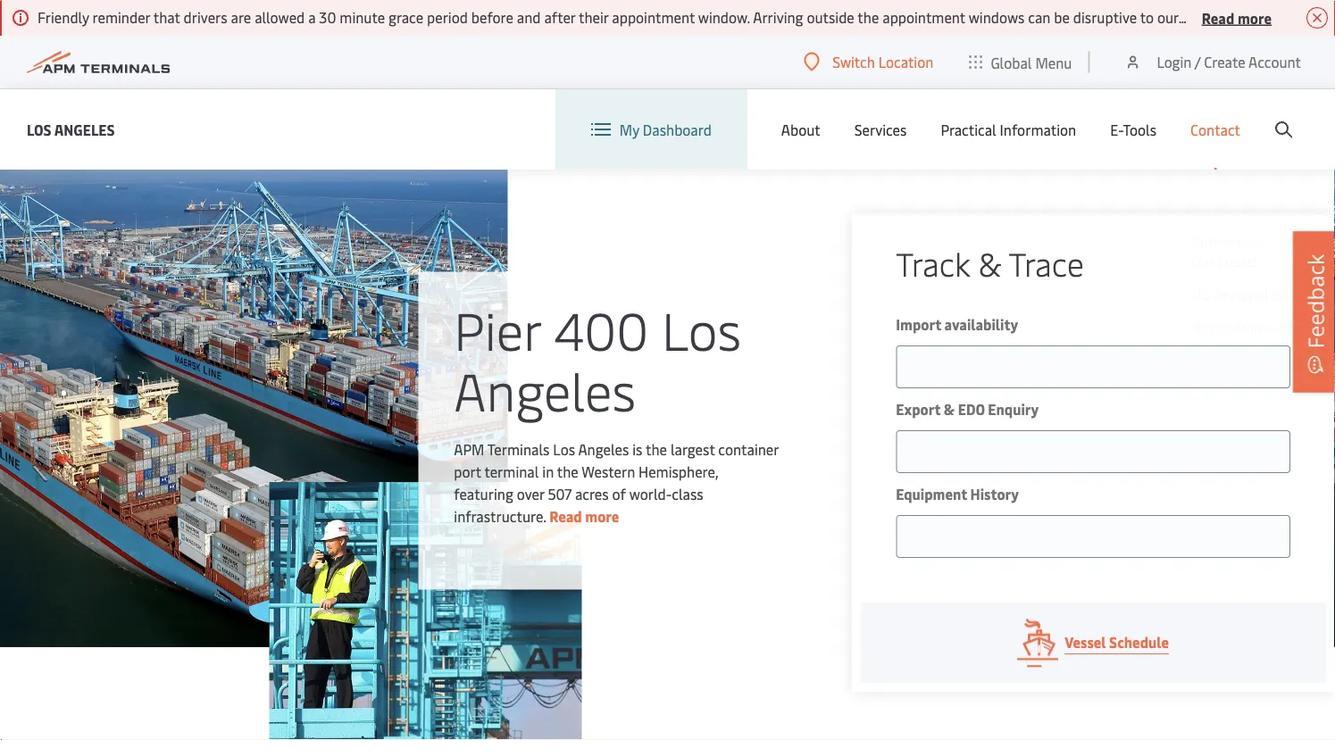 Task type: vqa. For each thing, say whether or not it's contained in the screenshot.
Read more
yes



Task type: describe. For each thing, give the bounding box(es) containing it.
switch location
[[833, 52, 934, 71]]

container
[[719, 440, 779, 459]]

my dashboard
[[620, 120, 712, 139]]

/
[[1196, 52, 1201, 71]]

services button
[[855, 89, 907, 170]]

export
[[897, 400, 941, 419]]

my
[[620, 120, 640, 139]]

dashboard
[[643, 120, 712, 139]]

los angeles
[[27, 120, 115, 139]]

e-
[[1111, 120, 1124, 139]]

create
[[1205, 52, 1246, 71]]

in
[[543, 462, 554, 481]]

vessel schedule
[[1065, 633, 1170, 652]]

507
[[548, 484, 572, 504]]

login / create account
[[1158, 52, 1302, 71]]

featuring
[[454, 484, 514, 504]]

hemisphere,
[[639, 462, 719, 481]]

los for pier 400 los angeles
[[662, 294, 742, 364]]

login / create account link
[[1125, 36, 1302, 88]]

e-tools
[[1111, 120, 1157, 139]]

over
[[517, 484, 545, 504]]

more for read more 'link'
[[586, 507, 620, 526]]

enquiry
[[989, 400, 1040, 419]]

acres
[[575, 484, 609, 504]]

e-tools button
[[1111, 89, 1157, 170]]

read more button
[[1203, 6, 1273, 29]]

read more for read more 'link'
[[550, 507, 620, 526]]

feedback
[[1302, 254, 1331, 349]]

switch location button
[[804, 52, 934, 72]]

la secondary image
[[270, 483, 582, 741]]

read more for the "read more" 'button' at the right top of page
[[1203, 8, 1273, 27]]

& for edo
[[944, 400, 955, 419]]

los angeles pier 400 image
[[0, 170, 508, 648]]

export & edo enquiry
[[897, 400, 1040, 419]]

login
[[1158, 52, 1192, 71]]

port
[[454, 462, 482, 481]]

my dashboard button
[[591, 89, 712, 170]]

largest
[[671, 440, 715, 459]]

practical information button
[[941, 89, 1077, 170]]

location
[[879, 52, 934, 71]]

apm terminals los angeles is the largest container port terminal in the western hemisphere, featuring over 507 acres of world-class infrastructure.
[[454, 440, 779, 526]]

practical
[[941, 120, 997, 139]]

read for read more 'link'
[[550, 507, 582, 526]]

feedback button
[[1294, 232, 1336, 393]]

apm
[[454, 440, 485, 459]]

0 vertical spatial the
[[646, 440, 668, 459]]

about button
[[782, 89, 821, 170]]

read more link
[[550, 507, 620, 526]]

availability
[[945, 315, 1019, 334]]



Task type: locate. For each thing, give the bounding box(es) containing it.
menu
[[1036, 53, 1073, 72]]

0 vertical spatial angeles
[[54, 120, 115, 139]]

1 horizontal spatial read
[[1203, 8, 1235, 27]]

1 vertical spatial read
[[550, 507, 582, 526]]

close alert image
[[1307, 7, 1329, 29]]

0 vertical spatial &
[[979, 242, 1002, 285]]

trace
[[1009, 242, 1085, 285]]

2 horizontal spatial los
[[662, 294, 742, 364]]

class
[[672, 484, 704, 504]]

1 vertical spatial angeles
[[454, 355, 636, 425]]

world-
[[630, 484, 672, 504]]

angeles for pier
[[454, 355, 636, 425]]

read up create
[[1203, 8, 1235, 27]]

& left trace
[[979, 242, 1002, 285]]

& left edo
[[944, 400, 955, 419]]

western
[[582, 462, 636, 481]]

practical information
[[941, 120, 1077, 139]]

& for trace
[[979, 242, 1002, 285]]

read more down acres
[[550, 507, 620, 526]]

0 horizontal spatial read more
[[550, 507, 620, 526]]

1 horizontal spatial read more
[[1203, 8, 1273, 27]]

0 vertical spatial los
[[27, 120, 51, 139]]

tools
[[1124, 120, 1157, 139]]

pier 400 los angeles
[[454, 294, 742, 425]]

1 vertical spatial &
[[944, 400, 955, 419]]

los inside apm terminals los angeles is the largest container port terminal in the western hemisphere, featuring over 507 acres of world-class infrastructure.
[[553, 440, 576, 459]]

angeles inside apm terminals los angeles is the largest container port terminal in the western hemisphere, featuring over 507 acres of world-class infrastructure.
[[579, 440, 629, 459]]

0 horizontal spatial los
[[27, 120, 51, 139]]

1 horizontal spatial more
[[1238, 8, 1273, 27]]

vessel schedule link
[[861, 603, 1327, 684]]

import availability
[[897, 315, 1019, 334]]

pier
[[454, 294, 541, 364]]

track & trace
[[897, 242, 1085, 285]]

more inside the "read more" 'button'
[[1238, 8, 1273, 27]]

edo
[[959, 400, 985, 419]]

more up account
[[1238, 8, 1273, 27]]

0 vertical spatial read more
[[1203, 8, 1273, 27]]

read for the "read more" 'button' at the right top of page
[[1203, 8, 1235, 27]]

0 vertical spatial read
[[1203, 8, 1235, 27]]

0 horizontal spatial &
[[944, 400, 955, 419]]

equipment
[[897, 485, 968, 504]]

1 horizontal spatial &
[[979, 242, 1002, 285]]

more for the "read more" 'button' at the right top of page
[[1238, 8, 1273, 27]]

1 vertical spatial the
[[557, 462, 579, 481]]

more down acres
[[586, 507, 620, 526]]

0 horizontal spatial more
[[586, 507, 620, 526]]

angeles for apm
[[579, 440, 629, 459]]

infrastructure.
[[454, 507, 546, 526]]

global menu
[[991, 53, 1073, 72]]

the right in
[[557, 462, 579, 481]]

services
[[855, 120, 907, 139]]

0 horizontal spatial read
[[550, 507, 582, 526]]

contact button
[[1191, 89, 1241, 170]]

400
[[554, 294, 649, 364]]

1 horizontal spatial the
[[646, 440, 668, 459]]

read more up "login / create account" at the right
[[1203, 8, 1273, 27]]

about
[[782, 120, 821, 139]]

terminals
[[488, 440, 550, 459]]

vessel
[[1065, 633, 1107, 652]]

schedule
[[1110, 633, 1170, 652]]

global menu button
[[952, 35, 1091, 89]]

1 horizontal spatial los
[[553, 440, 576, 459]]

more
[[1238, 8, 1273, 27], [586, 507, 620, 526]]

switch
[[833, 52, 876, 71]]

contact
[[1191, 120, 1241, 139]]

angeles
[[54, 120, 115, 139], [454, 355, 636, 425], [579, 440, 629, 459]]

los inside pier 400 los angeles
[[662, 294, 742, 364]]

1 vertical spatial read more
[[550, 507, 620, 526]]

account
[[1249, 52, 1302, 71]]

angeles inside pier 400 los angeles
[[454, 355, 636, 425]]

2 vertical spatial angeles
[[579, 440, 629, 459]]

read more
[[1203, 8, 1273, 27], [550, 507, 620, 526]]

history
[[971, 485, 1020, 504]]

import
[[897, 315, 942, 334]]

&
[[979, 242, 1002, 285], [944, 400, 955, 419]]

of
[[613, 484, 626, 504]]

the
[[646, 440, 668, 459], [557, 462, 579, 481]]

read inside 'button'
[[1203, 8, 1235, 27]]

2 vertical spatial los
[[553, 440, 576, 459]]

is
[[633, 440, 643, 459]]

0 vertical spatial more
[[1238, 8, 1273, 27]]

global
[[991, 53, 1033, 72]]

los angeles link
[[27, 118, 115, 141]]

read down 507
[[550, 507, 582, 526]]

terminal
[[485, 462, 539, 481]]

information
[[1001, 120, 1077, 139]]

read
[[1203, 8, 1235, 27], [550, 507, 582, 526]]

los
[[27, 120, 51, 139], [662, 294, 742, 364], [553, 440, 576, 459]]

0 horizontal spatial the
[[557, 462, 579, 481]]

equipment history
[[897, 485, 1020, 504]]

1 vertical spatial los
[[662, 294, 742, 364]]

1 vertical spatial more
[[586, 507, 620, 526]]

los for apm terminals los angeles is the largest container port terminal in the western hemisphere, featuring over 507 acres of world-class infrastructure.
[[553, 440, 576, 459]]

the right is
[[646, 440, 668, 459]]

track
[[897, 242, 971, 285]]



